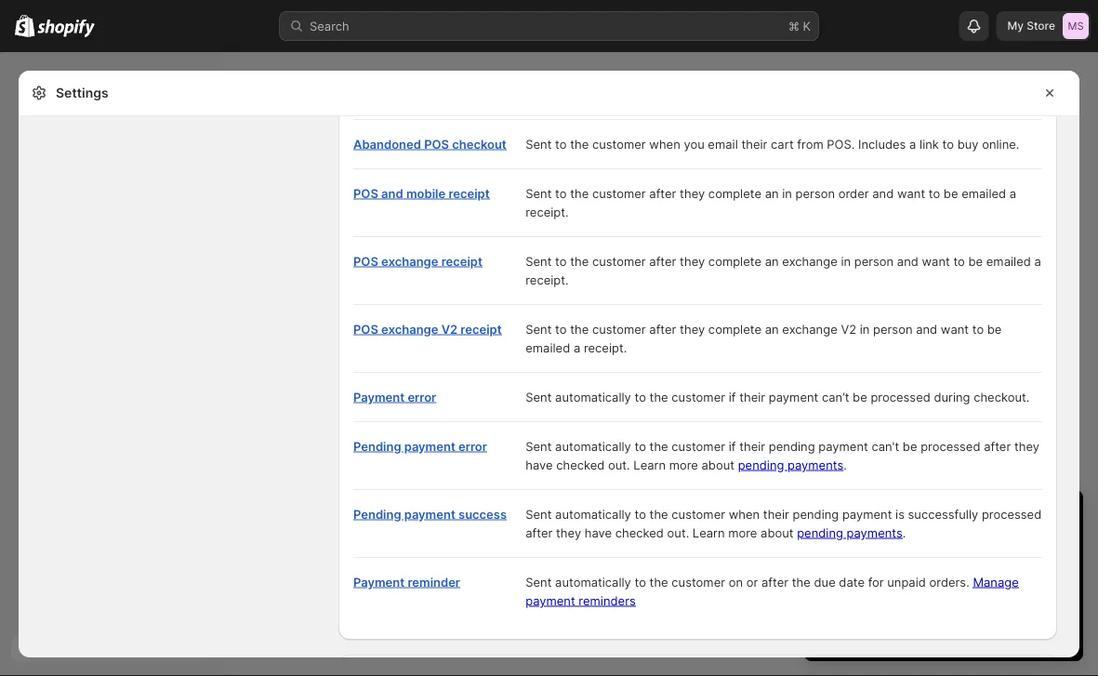 Task type: describe. For each thing, give the bounding box(es) containing it.
payment down payment error link
[[404, 439, 456, 453]]

they for person
[[680, 186, 705, 200]]

automatically for sent automatically to the customer when their pending payment is successfully processed after they have checked out. learn more about
[[555, 507, 631, 521]]

pending for pending payment error
[[353, 439, 401, 453]]

on inside 'settings' "dialog"
[[729, 575, 743, 589]]

my store image
[[1063, 13, 1089, 39]]

your
[[823, 540, 849, 555]]

pending payments link for can't
[[738, 458, 844, 472]]

0 horizontal spatial for
[[823, 589, 839, 603]]

sent for sent to the customer after they complete an exchange in person and want to be emailed a receipt.
[[526, 254, 552, 268]]

. for can't
[[844, 458, 847, 472]]

to inside "sent automatically to the customer when their pending payment is successfully processed after they have checked out. learn more about"
[[635, 507, 646, 521]]

select a plan
[[910, 623, 978, 636]]

sent for sent automatically to the customer if their payment can't be processed during checkout.
[[526, 390, 552, 404]]

learn for if
[[634, 458, 666, 472]]

first
[[972, 589, 994, 603]]

3 days left in your trial button
[[804, 490, 1083, 529]]

email
[[708, 137, 738, 151]]

in inside sent to the customer after they complete an in person order and want to be emailed a receipt.
[[782, 186, 792, 200]]

pos exchange receipt link
[[353, 254, 483, 268]]

after inside sent automatically to the customer if their pending payment can't be processed after they have checked out. learn more about
[[984, 439, 1011, 453]]

reminder
[[408, 575, 460, 589]]

your trial ends on october 20 .
[[823, 540, 997, 555]]

to inside select a plan to extend your shopify trial for just $1/month for your first 3 months.
[[900, 570, 912, 584]]

pos left 'checkout'
[[424, 137, 449, 151]]

automatically for sent automatically to the customer if their payment can't be processed during checkout.
[[555, 390, 631, 404]]

person inside sent to the customer after they complete an exchange in person and want to be emailed a receipt.
[[854, 254, 894, 268]]

receipt. inside sent to the customer after they complete an exchange v2 in person and want to be emailed a receipt.
[[584, 340, 627, 355]]

due
[[814, 575, 836, 589]]

if for payment
[[729, 390, 736, 404]]

to inside sent automatically to the customer if their pending payment can't be processed after they have checked out. learn more about
[[635, 439, 646, 453]]

sent for sent automatically to the customer when their pending payment is successfully processed after they have checked out. learn more about
[[526, 507, 552, 521]]

complete for person
[[709, 186, 762, 200]]

payment error link
[[353, 390, 436, 404]]

more for when
[[728, 525, 757, 540]]

receipt for mobile
[[449, 186, 490, 200]]

$1/month
[[866, 589, 920, 603]]

processed for successfully
[[982, 507, 1042, 521]]

sent automatically to the customer if their payment can't be processed during checkout.
[[526, 390, 1030, 404]]

person inside sent to the customer after they complete an exchange v2 in person and want to be emailed a receipt.
[[873, 322, 913, 336]]

after inside sent to the customer after they complete an exchange v2 in person and want to be emailed a receipt.
[[649, 322, 676, 336]]

abandoned pos checkout link
[[353, 137, 507, 151]]

pos for pos and mobile receipt
[[353, 186, 378, 200]]

emailed for sent to the customer after they complete an exchange in person and want to be emailed a receipt.
[[986, 254, 1031, 268]]

payments for is
[[847, 525, 903, 540]]

october
[[926, 540, 975, 555]]

their for be
[[739, 390, 766, 404]]

an for person
[[765, 186, 779, 200]]

plan for select a plan
[[955, 623, 978, 636]]

payment error
[[353, 390, 436, 404]]

exchange inside sent to the customer after they complete an exchange in person and want to be emailed a receipt.
[[782, 254, 838, 268]]

in inside sent to the customer after they complete an exchange v2 in person and want to be emailed a receipt.
[[860, 322, 870, 336]]

can't
[[822, 390, 849, 404]]

0 horizontal spatial when
[[649, 137, 681, 151]]

abandoned
[[353, 137, 421, 151]]

sent for sent automatically to the customer on or after the due date for unpaid orders.
[[526, 575, 552, 589]]

during
[[934, 390, 970, 404]]

3 days left in your trial
[[823, 506, 1019, 529]]

about for if
[[702, 458, 735, 472]]

⌘ k
[[789, 19, 811, 33]]

left
[[887, 506, 916, 529]]

receipt. for sent to the customer after they complete an in person order and want to be emailed a receipt.
[[526, 205, 569, 219]]

a inside select a plan to extend your shopify trial for just $1/month for your first 3 months.
[[862, 570, 869, 584]]

their for can't
[[739, 439, 766, 453]]

sent automatically to the customer when their pending payment is successfully processed after they have checked out. learn more about
[[526, 507, 1042, 540]]

ends
[[877, 540, 905, 555]]

in inside 3 days left in your trial dropdown button
[[921, 506, 936, 529]]

my
[[1008, 19, 1024, 33]]

about for when
[[761, 525, 794, 540]]

and inside sent to the customer after they complete an in person order and want to be emailed a receipt.
[[873, 186, 894, 200]]

or
[[747, 575, 758, 589]]

want inside sent to the customer after they complete an exchange v2 in person and want to be emailed a receipt.
[[941, 322, 969, 336]]

want for order
[[897, 186, 925, 200]]

pos exchange receipt
[[353, 254, 483, 268]]

shopify
[[986, 570, 1030, 584]]

person inside sent to the customer after they complete an in person order and want to be emailed a receipt.
[[796, 186, 835, 200]]

customer inside sent to the customer after they complete an in person order and want to be emailed a receipt.
[[592, 186, 646, 200]]

receipt. for sent to the customer after they complete an exchange in person and want to be emailed a receipt.
[[526, 272, 569, 287]]

sent to the customer after they complete an exchange in person and want to be emailed a receipt.
[[526, 254, 1041, 287]]

more for if
[[669, 458, 698, 472]]

out. for if
[[608, 458, 630, 472]]

checkout.
[[974, 390, 1030, 404]]

pending payments . for is
[[797, 525, 906, 540]]

sent for sent to the customer after they complete an in person order and want to be emailed a receipt.
[[526, 186, 552, 200]]

for for $1/month
[[924, 589, 940, 603]]

⌘
[[789, 19, 800, 33]]

unpaid
[[887, 575, 926, 589]]

learn for when
[[693, 525, 725, 540]]

includes
[[858, 137, 906, 151]]

and inside sent to the customer after they complete an exchange in person and want to be emailed a receipt.
[[897, 254, 919, 268]]

sent to the customer after they complete an in person order and want to be emailed a receipt.
[[526, 186, 1017, 219]]

payment inside manage payment reminders
[[526, 593, 575, 608]]

buy
[[958, 137, 979, 151]]

pending payment success link
[[353, 507, 507, 521]]

sent for sent automatically to the customer if their pending payment can't be processed after they have checked out. learn more about
[[526, 439, 552, 453]]

0 vertical spatial processed
[[871, 390, 931, 404]]

pos exchange v2 receipt link
[[353, 322, 502, 336]]

successfully
[[908, 507, 979, 521]]

abandoned pos checkout
[[353, 137, 507, 151]]

store
[[1027, 19, 1055, 33]]

payment inside "sent automatically to the customer when their pending payment is successfully processed after they have checked out. learn more about"
[[842, 507, 892, 521]]

orders.
[[929, 575, 970, 589]]

after inside sent to the customer after they complete an in person order and want to be emailed a receipt.
[[649, 186, 676, 200]]

their for is
[[763, 507, 789, 521]]

on inside '3 days left in your trial' element
[[908, 540, 923, 555]]

settings dialog
[[19, 0, 1080, 657]]

pos.
[[827, 137, 855, 151]]

payment left the 'success'
[[404, 507, 456, 521]]

1 horizontal spatial error
[[459, 439, 487, 453]]

pending payment error
[[353, 439, 487, 453]]

days
[[840, 506, 882, 529]]

want for person
[[922, 254, 950, 268]]

0 vertical spatial error
[[408, 390, 436, 404]]

reminders
[[579, 593, 636, 608]]

sent to the customer after they complete an exchange v2 in person and want to be emailed a receipt.
[[526, 322, 1002, 355]]

sent automatically to the customer on or after the due date for unpaid orders.
[[526, 575, 973, 589]]

when inside "sent automatically to the customer when their pending payment is successfully processed after they have checked out. learn more about"
[[729, 507, 760, 521]]

20
[[977, 540, 993, 555]]

3 inside select a plan to extend your shopify trial for just $1/month for your first 3 months.
[[997, 589, 1005, 603]]



Task type: vqa. For each thing, say whether or not it's contained in the screenshot.
Default
no



Task type: locate. For each thing, give the bounding box(es) containing it.
receipt right the mobile
[[449, 186, 490, 200]]

my store
[[1008, 19, 1055, 33]]

out. inside "sent automatically to the customer when their pending payment is successfully processed after they have checked out. learn more about"
[[667, 525, 689, 540]]

plan inside select a plan link
[[955, 623, 978, 636]]

search
[[310, 19, 349, 33]]

select up just
[[823, 570, 859, 584]]

checked inside sent automatically to the customer if their pending payment can't be processed after they have checked out. learn more about
[[556, 458, 605, 472]]

more inside "sent automatically to the customer when their pending payment is successfully processed after they have checked out. learn more about"
[[728, 525, 757, 540]]

0 horizontal spatial plan
[[872, 570, 897, 584]]

0 horizontal spatial error
[[408, 390, 436, 404]]

2 payment from the top
[[353, 575, 405, 589]]

have for sent automatically to the customer when their pending payment is successfully processed after they have checked out. learn more about
[[585, 525, 612, 540]]

1 vertical spatial emailed
[[986, 254, 1031, 268]]

your up october
[[942, 506, 980, 529]]

your inside dropdown button
[[942, 506, 980, 529]]

processed
[[871, 390, 931, 404], [921, 439, 981, 453], [982, 507, 1042, 521]]

processed inside sent automatically to the customer if their pending payment can't be processed after they have checked out. learn more about
[[921, 439, 981, 453]]

processed left during
[[871, 390, 931, 404]]

sent inside sent to the customer after they complete an exchange in person and want to be emailed a receipt.
[[526, 254, 552, 268]]

out.
[[608, 458, 630, 472], [667, 525, 689, 540]]

complete inside sent to the customer after they complete an in person order and want to be emailed a receipt.
[[709, 186, 762, 200]]

complete down 'email'
[[709, 186, 762, 200]]

1 vertical spatial plan
[[955, 623, 978, 636]]

when
[[649, 137, 681, 151], [729, 507, 760, 521]]

shopify image
[[15, 15, 35, 37], [37, 19, 95, 38]]

1 vertical spatial more
[[728, 525, 757, 540]]

2 vertical spatial processed
[[982, 507, 1042, 521]]

payments up ends
[[847, 525, 903, 540]]

payments
[[788, 458, 844, 472], [847, 525, 903, 540]]

want
[[897, 186, 925, 200], [922, 254, 950, 268], [941, 322, 969, 336]]

exchange down sent to the customer after they complete an in person order and want to be emailed a receipt.
[[782, 254, 838, 268]]

1 horizontal spatial learn
[[693, 525, 725, 540]]

be inside sent to the customer after they complete an exchange in person and want to be emailed a receipt.
[[969, 254, 983, 268]]

pos and mobile receipt
[[353, 186, 490, 200]]

pending payments .
[[738, 458, 847, 472], [797, 525, 906, 540]]

payment up pending payment error
[[353, 390, 405, 404]]

2 automatically from the top
[[555, 439, 631, 453]]

manage payment reminders link
[[526, 575, 1019, 608]]

0 horizontal spatial have
[[526, 458, 553, 472]]

their inside "sent automatically to the customer when their pending payment is successfully processed after they have checked out. learn more about"
[[763, 507, 789, 521]]

is
[[896, 507, 905, 521]]

2 vertical spatial trial
[[1033, 570, 1055, 584]]

payment left can't on the bottom of the page
[[769, 390, 819, 404]]

customer inside sent automatically to the customer if their pending payment can't be processed after they have checked out. learn more about
[[672, 439, 725, 453]]

learn inside sent automatically to the customer if their pending payment can't be processed after they have checked out. learn more about
[[634, 458, 666, 472]]

3 days left in your trial element
[[804, 538, 1083, 661]]

from
[[797, 137, 824, 151]]

0 vertical spatial learn
[[634, 458, 666, 472]]

3 sent from the top
[[526, 254, 552, 268]]

0 vertical spatial complete
[[709, 186, 762, 200]]

1 vertical spatial out.
[[667, 525, 689, 540]]

0 vertical spatial more
[[669, 458, 698, 472]]

manage
[[973, 575, 1019, 589]]

sent inside sent to the customer after they complete an in person order and want to be emailed a receipt.
[[526, 186, 552, 200]]

have
[[526, 458, 553, 472], [585, 525, 612, 540]]

online.
[[982, 137, 1020, 151]]

about up sent automatically to the customer on or after the due date for unpaid orders.
[[761, 525, 794, 540]]

their left cart
[[742, 137, 768, 151]]

1 v2 from the left
[[441, 322, 458, 336]]

order
[[839, 186, 869, 200]]

1 vertical spatial checked
[[615, 525, 664, 540]]

error up the 'success'
[[459, 439, 487, 453]]

1 horizontal spatial out.
[[667, 525, 689, 540]]

checked for sent automatically to the customer if their pending payment can't be processed after they have checked out. learn more about
[[556, 458, 605, 472]]

select down select a plan to extend your shopify trial for just $1/month for your first 3 months.
[[910, 623, 943, 636]]

a inside select a plan link
[[946, 623, 953, 636]]

emailed inside sent to the customer after they complete an in person order and want to be emailed a receipt.
[[962, 186, 1006, 200]]

emailed inside sent to the customer after they complete an exchange in person and want to be emailed a receipt.
[[986, 254, 1031, 268]]

. up your trial ends on october 20 .
[[903, 525, 906, 540]]

2 complete from the top
[[709, 254, 762, 268]]

1 vertical spatial trial
[[852, 540, 874, 555]]

their down sent automatically to the customer if their pending payment can't be processed after they have checked out. learn more about
[[763, 507, 789, 521]]

an down sent to the customer after they complete an exchange in person and want to be emailed a receipt.
[[765, 322, 779, 336]]

2 horizontal spatial for
[[924, 589, 940, 603]]

pending payment error link
[[353, 439, 487, 453]]

if for pending
[[729, 439, 736, 453]]

the inside sent to the customer after they complete an exchange in person and want to be emailed a receipt.
[[570, 254, 589, 268]]

be inside sent to the customer after they complete an in person order and want to be emailed a receipt.
[[944, 186, 958, 200]]

to
[[555, 137, 567, 151], [943, 137, 954, 151], [555, 186, 567, 200], [929, 186, 940, 200], [555, 254, 567, 268], [954, 254, 965, 268], [555, 322, 567, 336], [972, 322, 984, 336], [635, 390, 646, 404], [635, 439, 646, 453], [635, 507, 646, 521], [900, 570, 912, 584], [635, 575, 646, 589]]

when up sent automatically to the customer on or after the due date for unpaid orders.
[[729, 507, 760, 521]]

complete down sent to the customer after they complete an exchange in person and want to be emailed a receipt.
[[709, 322, 762, 336]]

receipt up the pos exchange v2 receipt link
[[441, 254, 483, 268]]

pos up payment error link
[[353, 322, 378, 336]]

. for is
[[903, 525, 906, 540]]

customer inside sent to the customer after they complete an exchange v2 in person and want to be emailed a receipt.
[[592, 322, 646, 336]]

0 vertical spatial pending
[[353, 439, 401, 453]]

plan for select a plan to extend your shopify trial for just $1/month for your first 3 months.
[[872, 570, 897, 584]]

1 vertical spatial .
[[903, 525, 906, 540]]

1 vertical spatial when
[[729, 507, 760, 521]]

0 vertical spatial plan
[[872, 570, 897, 584]]

for
[[868, 575, 884, 589], [823, 589, 839, 603], [924, 589, 940, 603]]

manage payment reminders
[[526, 575, 1019, 608]]

trial up months.
[[1033, 570, 1055, 584]]

1 vertical spatial want
[[922, 254, 950, 268]]

payment reminder link
[[353, 575, 460, 589]]

1 horizontal spatial payments
[[847, 525, 903, 540]]

select for select a plan to extend your shopify trial for just $1/month for your first 3 months.
[[823, 570, 859, 584]]

link
[[920, 137, 939, 151]]

an
[[765, 186, 779, 200], [765, 254, 779, 268], [765, 322, 779, 336]]

2 if from the top
[[729, 439, 736, 453]]

on
[[908, 540, 923, 555], [729, 575, 743, 589]]

you
[[684, 137, 705, 151]]

about inside "sent automatically to the customer when their pending payment is successfully processed after they have checked out. learn more about"
[[761, 525, 794, 540]]

pending payments link up "your" at the bottom of page
[[797, 525, 903, 540]]

they inside sent automatically to the customer if their pending payment can't be processed after they have checked out. learn more about
[[1014, 439, 1040, 453]]

after
[[649, 186, 676, 200], [649, 254, 676, 268], [649, 322, 676, 336], [984, 439, 1011, 453], [526, 525, 553, 540], [762, 575, 789, 589]]

complete down sent to the customer after they complete an in person order and want to be emailed a receipt.
[[709, 254, 762, 268]]

an for in
[[765, 254, 779, 268]]

0 vertical spatial .
[[844, 458, 847, 472]]

processed inside "sent automatically to the customer when their pending payment is successfully processed after they have checked out. learn more about"
[[982, 507, 1042, 521]]

automatically
[[555, 390, 631, 404], [555, 439, 631, 453], [555, 507, 631, 521], [555, 575, 631, 589]]

3 automatically from the top
[[555, 507, 631, 521]]

if down sent to the customer after they complete an exchange v2 in person and want to be emailed a receipt.
[[729, 390, 736, 404]]

receipt for v2
[[461, 322, 502, 336]]

1 horizontal spatial trial
[[986, 506, 1019, 529]]

1 vertical spatial person
[[854, 254, 894, 268]]

pending payments . up "sent automatically to the customer when their pending payment is successfully processed after they have checked out. learn more about"
[[738, 458, 847, 472]]

complete inside sent to the customer after they complete an exchange in person and want to be emailed a receipt.
[[709, 254, 762, 268]]

receipt down pos exchange receipt
[[461, 322, 502, 336]]

complete inside sent to the customer after they complete an exchange v2 in person and want to be emailed a receipt.
[[709, 322, 762, 336]]

about inside sent automatically to the customer if their pending payment can't be processed after they have checked out. learn more about
[[702, 458, 735, 472]]

be inside sent automatically to the customer if their pending payment can't be processed after they have checked out. learn more about
[[903, 439, 917, 453]]

mobile
[[406, 186, 446, 200]]

a inside sent to the customer after they complete an in person order and want to be emailed a receipt.
[[1010, 186, 1017, 200]]

v2 up can't on the bottom of the page
[[841, 322, 857, 336]]

0 horizontal spatial 3
[[823, 506, 835, 529]]

have inside "sent automatically to the customer when their pending payment is successfully processed after they have checked out. learn more about"
[[585, 525, 612, 540]]

sent
[[526, 137, 552, 151], [526, 186, 552, 200], [526, 254, 552, 268], [526, 322, 552, 336], [526, 390, 552, 404], [526, 439, 552, 453], [526, 507, 552, 521], [526, 575, 552, 589]]

if inside sent automatically to the customer if their pending payment can't be processed after they have checked out. learn more about
[[729, 439, 736, 453]]

2 vertical spatial person
[[873, 322, 913, 336]]

0 vertical spatial want
[[897, 186, 925, 200]]

trial
[[986, 506, 1019, 529], [852, 540, 874, 555], [1033, 570, 1055, 584]]

1 vertical spatial receipt.
[[526, 272, 569, 287]]

an inside sent to the customer after they complete an in person order and want to be emailed a receipt.
[[765, 186, 779, 200]]

1 vertical spatial pending payments link
[[797, 525, 903, 540]]

2 vertical spatial receipt
[[461, 322, 502, 336]]

8 sent from the top
[[526, 575, 552, 589]]

their down sent automatically to the customer if their payment can't be processed during checkout.
[[739, 439, 766, 453]]

4 automatically from the top
[[555, 575, 631, 589]]

0 vertical spatial pending payments link
[[738, 458, 844, 472]]

pending payment success
[[353, 507, 507, 521]]

payment for payment reminder
[[353, 575, 405, 589]]

they
[[680, 186, 705, 200], [680, 254, 705, 268], [680, 322, 705, 336], [1014, 439, 1040, 453], [556, 525, 581, 540]]

pos for pos exchange v2 receipt
[[353, 322, 378, 336]]

1 vertical spatial your
[[958, 570, 983, 584]]

payment
[[769, 390, 819, 404], [404, 439, 456, 453], [819, 439, 868, 453], [404, 507, 456, 521], [842, 507, 892, 521], [526, 593, 575, 608]]

0 vertical spatial about
[[702, 458, 735, 472]]

for right date
[[868, 575, 884, 589]]

1 horizontal spatial select
[[910, 623, 943, 636]]

7 sent from the top
[[526, 507, 552, 521]]

2 v2 from the left
[[841, 322, 857, 336]]

0 horizontal spatial checked
[[556, 458, 605, 472]]

0 vertical spatial trial
[[986, 506, 1019, 529]]

pending down payment error link
[[353, 439, 401, 453]]

dialog
[[1087, 71, 1098, 657]]

2 pending from the top
[[353, 507, 401, 521]]

2 horizontal spatial .
[[993, 540, 997, 555]]

1 complete from the top
[[709, 186, 762, 200]]

trial right "your" at the bottom of page
[[852, 540, 874, 555]]

1 vertical spatial receipt
[[441, 254, 483, 268]]

the
[[570, 137, 589, 151], [570, 186, 589, 200], [570, 254, 589, 268], [570, 322, 589, 336], [650, 390, 668, 404], [650, 439, 668, 453], [650, 507, 668, 521], [650, 575, 668, 589], [792, 575, 811, 589]]

automatically for sent automatically to the customer on or after the due date for unpaid orders.
[[555, 575, 631, 589]]

0 horizontal spatial on
[[729, 575, 743, 589]]

1 horizontal spatial when
[[729, 507, 760, 521]]

1 vertical spatial pending payments .
[[797, 525, 906, 540]]

for down the extend
[[924, 589, 940, 603]]

1 horizontal spatial more
[[728, 525, 757, 540]]

0 vertical spatial checked
[[556, 458, 605, 472]]

v2 down pos exchange receipt "link"
[[441, 322, 458, 336]]

settings
[[56, 85, 108, 101]]

exchange down pos exchange receipt "link"
[[381, 322, 438, 336]]

when left you
[[649, 137, 681, 151]]

an down sent to the customer when you email their cart from pos. includes a link to buy online.
[[765, 186, 779, 200]]

payments for can't
[[788, 458, 844, 472]]

exchange down pos and mobile receipt link
[[381, 254, 438, 268]]

trial inside dropdown button
[[986, 506, 1019, 529]]

have for sent automatically to the customer if their pending payment can't be processed after they have checked out. learn more about
[[526, 458, 553, 472]]

sent for sent to the customer after they complete an exchange v2 in person and want to be emailed a receipt.
[[526, 322, 552, 336]]

5 sent from the top
[[526, 390, 552, 404]]

pos and mobile receipt link
[[353, 186, 490, 200]]

checked inside "sent automatically to the customer when their pending payment is successfully processed after they have checked out. learn more about"
[[615, 525, 664, 540]]

your left first
[[943, 589, 968, 603]]

select a plan to extend your shopify trial for just $1/month for your first 3 months.
[[823, 570, 1055, 603]]

3 right first
[[997, 589, 1005, 603]]

out. for when
[[667, 525, 689, 540]]

3 complete from the top
[[709, 322, 762, 336]]

error
[[408, 390, 436, 404], [459, 439, 487, 453]]

1 horizontal spatial 3
[[997, 589, 1005, 603]]

want inside sent to the customer after they complete an in person order and want to be emailed a receipt.
[[897, 186, 925, 200]]

learn inside "sent automatically to the customer when their pending payment is successfully processed after they have checked out. learn more about"
[[693, 525, 725, 540]]

pos exchange v2 receipt
[[353, 322, 502, 336]]

0 horizontal spatial about
[[702, 458, 735, 472]]

1 horizontal spatial v2
[[841, 322, 857, 336]]

1 vertical spatial payments
[[847, 525, 903, 540]]

sent for sent to the customer when you email their cart from pos. includes a link to buy online.
[[526, 137, 552, 151]]

1 vertical spatial processed
[[921, 439, 981, 453]]

. up shopify
[[993, 540, 997, 555]]

they inside "sent automatically to the customer when their pending payment is successfully processed after they have checked out. learn more about"
[[556, 525, 581, 540]]

automatically for sent automatically to the customer if their pending payment can't be processed after they have checked out. learn more about
[[555, 439, 631, 453]]

after inside "sent automatically to the customer when their pending payment is successfully processed after they have checked out. learn more about"
[[526, 525, 553, 540]]

2 horizontal spatial trial
[[1033, 570, 1055, 584]]

pending inside sent automatically to the customer if their pending payment can't be processed after they have checked out. learn more about
[[769, 439, 815, 453]]

0 vertical spatial if
[[729, 390, 736, 404]]

customer inside "sent automatically to the customer when their pending payment is successfully processed after they have checked out. learn more about"
[[672, 507, 725, 521]]

the inside sent to the customer after they complete an in person order and want to be emailed a receipt.
[[570, 186, 589, 200]]

pending payments . up "your" at the bottom of page
[[797, 525, 906, 540]]

1 vertical spatial about
[[761, 525, 794, 540]]

pos down abandoned
[[353, 186, 378, 200]]

payments up "sent automatically to the customer when their pending payment is successfully processed after they have checked out. learn more about"
[[788, 458, 844, 472]]

checked
[[556, 458, 605, 472], [615, 525, 664, 540]]

trial up 20
[[986, 506, 1019, 529]]

emailed inside sent to the customer after they complete an exchange v2 in person and want to be emailed a receipt.
[[526, 340, 570, 355]]

in
[[782, 186, 792, 200], [841, 254, 851, 268], [860, 322, 870, 336], [921, 506, 936, 529]]

pos for pos exchange receipt
[[353, 254, 378, 268]]

success
[[459, 507, 507, 521]]

an for v2
[[765, 322, 779, 336]]

6 sent from the top
[[526, 439, 552, 453]]

. up days
[[844, 458, 847, 472]]

exchange inside sent to the customer after they complete an exchange v2 in person and want to be emailed a receipt.
[[782, 322, 838, 336]]

have inside sent automatically to the customer if their pending payment can't be processed after they have checked out. learn more about
[[526, 458, 553, 472]]

plan down first
[[955, 623, 978, 636]]

0 vertical spatial out.
[[608, 458, 630, 472]]

checked for sent automatically to the customer when their pending payment is successfully processed after they have checked out. learn more about
[[615, 525, 664, 540]]

pending inside "sent automatically to the customer when their pending payment is successfully processed after they have checked out. learn more about"
[[793, 507, 839, 521]]

be
[[944, 186, 958, 200], [969, 254, 983, 268], [987, 322, 1002, 336], [853, 390, 867, 404], [903, 439, 917, 453]]

in inside sent to the customer after they complete an exchange in person and want to be emailed a receipt.
[[841, 254, 851, 268]]

1 vertical spatial payment
[[353, 575, 405, 589]]

pending for pending payment success
[[353, 507, 401, 521]]

2 vertical spatial complete
[[709, 322, 762, 336]]

exchange down sent to the customer after they complete an exchange in person and want to be emailed a receipt.
[[782, 322, 838, 336]]

0 vertical spatial person
[[796, 186, 835, 200]]

1 if from the top
[[729, 390, 736, 404]]

their
[[742, 137, 768, 151], [739, 390, 766, 404], [739, 439, 766, 453], [763, 507, 789, 521]]

emailed
[[962, 186, 1006, 200], [986, 254, 1031, 268], [526, 340, 570, 355]]

1 vertical spatial pending
[[353, 507, 401, 521]]

0 vertical spatial receipt.
[[526, 205, 569, 219]]

payment inside sent automatically to the customer if their pending payment can't be processed after they have checked out. learn more about
[[819, 439, 868, 453]]

3 inside 3 days left in your trial dropdown button
[[823, 506, 835, 529]]

the inside sent to the customer after they complete an exchange v2 in person and want to be emailed a receipt.
[[570, 322, 589, 336]]

pending
[[353, 439, 401, 453], [353, 507, 401, 521]]

1 vertical spatial complete
[[709, 254, 762, 268]]

0 horizontal spatial shopify image
[[15, 15, 35, 37]]

customer
[[592, 137, 646, 151], [592, 186, 646, 200], [592, 254, 646, 268], [592, 322, 646, 336], [672, 390, 725, 404], [672, 439, 725, 453], [672, 507, 725, 521], [672, 575, 725, 589]]

0 horizontal spatial .
[[844, 458, 847, 472]]

more
[[669, 458, 698, 472], [728, 525, 757, 540]]

they for in
[[680, 254, 705, 268]]

payment left is
[[842, 507, 892, 521]]

sent automatically to the customer if their pending payment can't be processed after they have checked out. learn more about
[[526, 439, 1040, 472]]

complete
[[709, 186, 762, 200], [709, 254, 762, 268], [709, 322, 762, 336]]

2 vertical spatial .
[[993, 540, 997, 555]]

select
[[823, 570, 859, 584], [910, 623, 943, 636]]

an down sent to the customer after they complete an in person order and want to be emailed a receipt.
[[765, 254, 779, 268]]

automatically inside "sent automatically to the customer when their pending payment is successfully processed after they have checked out. learn more about"
[[555, 507, 631, 521]]

pending payments link up "sent automatically to the customer when their pending payment is successfully processed after they have checked out. learn more about"
[[738, 458, 844, 472]]

1 horizontal spatial shopify image
[[37, 19, 95, 38]]

plan up $1/month
[[872, 570, 897, 584]]

2 vertical spatial an
[[765, 322, 779, 336]]

1 payment from the top
[[353, 390, 405, 404]]

a inside sent to the customer after they complete an exchange v2 in person and want to be emailed a receipt.
[[574, 340, 581, 355]]

checkout
[[452, 137, 507, 151]]

0 vertical spatial emailed
[[962, 186, 1006, 200]]

about
[[702, 458, 735, 472], [761, 525, 794, 540]]

sent inside sent automatically to the customer if their pending payment can't be processed after they have checked out. learn more about
[[526, 439, 552, 453]]

about up "sent automatically to the customer when their pending payment is successfully processed after they have checked out. learn more about"
[[702, 458, 735, 472]]

the inside "sent automatically to the customer when their pending payment is successfully processed after they have checked out. learn more about"
[[650, 507, 668, 521]]

2 vertical spatial want
[[941, 322, 969, 336]]

can't
[[872, 439, 899, 453]]

pending payments link for is
[[797, 525, 903, 540]]

0 vertical spatial payments
[[788, 458, 844, 472]]

sent inside sent to the customer after they complete an exchange v2 in person and want to be emailed a receipt.
[[526, 322, 552, 336]]

0 horizontal spatial trial
[[852, 540, 874, 555]]

pending up payment reminder on the bottom of page
[[353, 507, 401, 521]]

out. inside sent automatically to the customer if their pending payment can't be processed after they have checked out. learn more about
[[608, 458, 630, 472]]

date
[[839, 575, 865, 589]]

on right ends
[[908, 540, 923, 555]]

3 an from the top
[[765, 322, 779, 336]]

payment
[[353, 390, 405, 404], [353, 575, 405, 589]]

receipt. inside sent to the customer after they complete an exchange in person and want to be emailed a receipt.
[[526, 272, 569, 287]]

for inside 'settings' "dialog"
[[868, 575, 884, 589]]

1 vertical spatial have
[[585, 525, 612, 540]]

months.
[[1008, 589, 1055, 603]]

1 pending from the top
[[353, 439, 401, 453]]

be inside sent to the customer after they complete an exchange v2 in person and want to be emailed a receipt.
[[987, 322, 1002, 336]]

2 vertical spatial emailed
[[526, 340, 570, 355]]

0 vertical spatial pending payments .
[[738, 458, 847, 472]]

payment left the reminder at left
[[353, 575, 405, 589]]

select inside select a plan to extend your shopify trial for just $1/month for your first 3 months.
[[823, 570, 859, 584]]

2 vertical spatial your
[[943, 589, 968, 603]]

payment left reminders
[[526, 593, 575, 608]]

payment left "can't"
[[819, 439, 868, 453]]

pos down pos and mobile receipt link
[[353, 254, 378, 268]]

complete for v2
[[709, 322, 762, 336]]

. inside '3 days left in your trial' element
[[993, 540, 997, 555]]

0 vertical spatial have
[[526, 458, 553, 472]]

pending payments . for can't
[[738, 458, 847, 472]]

processed up 20
[[982, 507, 1042, 521]]

a inside sent to the customer after they complete an exchange in person and want to be emailed a receipt.
[[1035, 254, 1041, 268]]

sent to the customer when you email their cart from pos. includes a link to buy online.
[[526, 137, 1020, 151]]

they inside sent to the customer after they complete an exchange v2 in person and want to be emailed a receipt.
[[680, 322, 705, 336]]

1 an from the top
[[765, 186, 779, 200]]

your up first
[[958, 570, 983, 584]]

k
[[803, 19, 811, 33]]

1 horizontal spatial plan
[[955, 623, 978, 636]]

0 horizontal spatial v2
[[441, 322, 458, 336]]

1 vertical spatial 3
[[997, 589, 1005, 603]]

0 horizontal spatial select
[[823, 570, 859, 584]]

their down sent to the customer after they complete an exchange v2 in person and want to be emailed a receipt.
[[739, 390, 766, 404]]

0 horizontal spatial more
[[669, 458, 698, 472]]

sent inside "sent automatically to the customer when their pending payment is successfully processed after they have checked out. learn more about"
[[526, 507, 552, 521]]

the inside sent automatically to the customer if their pending payment can't be processed after they have checked out. learn more about
[[650, 439, 668, 453]]

their inside sent automatically to the customer if their pending payment can't be processed after they have checked out. learn more about
[[739, 439, 766, 453]]

1 horizontal spatial .
[[903, 525, 906, 540]]

2 sent from the top
[[526, 186, 552, 200]]

receipt.
[[526, 205, 569, 219], [526, 272, 569, 287], [584, 340, 627, 355]]

1 sent from the top
[[526, 137, 552, 151]]

on left 'or'
[[729, 575, 743, 589]]

for for date
[[868, 575, 884, 589]]

v2 inside sent to the customer after they complete an exchange v2 in person and want to be emailed a receipt.
[[841, 322, 857, 336]]

1 horizontal spatial on
[[908, 540, 923, 555]]

processed down during
[[921, 439, 981, 453]]

0 vertical spatial select
[[823, 570, 859, 584]]

just
[[842, 589, 863, 603]]

select a plan link
[[823, 617, 1065, 643]]

error up pending payment error
[[408, 390, 436, 404]]

complete for in
[[709, 254, 762, 268]]

more inside sent automatically to the customer if their pending payment can't be processed after they have checked out. learn more about
[[669, 458, 698, 472]]

after inside sent to the customer after they complete an exchange in person and want to be emailed a receipt.
[[649, 254, 676, 268]]

if down sent automatically to the customer if their payment can't be processed during checkout.
[[729, 439, 736, 453]]

processed for be
[[921, 439, 981, 453]]

1 vertical spatial select
[[910, 623, 943, 636]]

select for select a plan
[[910, 623, 943, 636]]

4 sent from the top
[[526, 322, 552, 336]]

.
[[844, 458, 847, 472], [903, 525, 906, 540], [993, 540, 997, 555]]

1 horizontal spatial checked
[[615, 525, 664, 540]]

your
[[942, 506, 980, 529], [958, 570, 983, 584], [943, 589, 968, 603]]

0 vertical spatial when
[[649, 137, 681, 151]]

2 vertical spatial receipt.
[[584, 340, 627, 355]]

they inside sent to the customer after they complete an exchange in person and want to be emailed a receipt.
[[680, 254, 705, 268]]

an inside sent to the customer after they complete an exchange v2 in person and want to be emailed a receipt.
[[765, 322, 779, 336]]

cart
[[771, 137, 794, 151]]

3 up "your" at the bottom of page
[[823, 506, 835, 529]]

1 automatically from the top
[[555, 390, 631, 404]]

0 vertical spatial on
[[908, 540, 923, 555]]

an inside sent to the customer after they complete an exchange in person and want to be emailed a receipt.
[[765, 254, 779, 268]]

1 horizontal spatial about
[[761, 525, 794, 540]]

extend
[[915, 570, 954, 584]]

payment reminder
[[353, 575, 460, 589]]

they for v2
[[680, 322, 705, 336]]

0 vertical spatial your
[[942, 506, 980, 529]]

and
[[381, 186, 403, 200], [873, 186, 894, 200], [897, 254, 919, 268], [916, 322, 938, 336]]

1 horizontal spatial have
[[585, 525, 612, 540]]

payment for payment error
[[353, 390, 405, 404]]

automatically inside sent automatically to the customer if their pending payment can't be processed after they have checked out. learn more about
[[555, 439, 631, 453]]

plan
[[872, 570, 897, 584], [955, 623, 978, 636]]

0 vertical spatial payment
[[353, 390, 405, 404]]

0 vertical spatial 3
[[823, 506, 835, 529]]

emailed for sent to the customer after they complete an in person order and want to be emailed a receipt.
[[962, 186, 1006, 200]]

0 horizontal spatial payments
[[788, 458, 844, 472]]

they inside sent to the customer after they complete an in person order and want to be emailed a receipt.
[[680, 186, 705, 200]]

0 horizontal spatial learn
[[634, 458, 666, 472]]

1 vertical spatial learn
[[693, 525, 725, 540]]

1 vertical spatial on
[[729, 575, 743, 589]]

3
[[823, 506, 835, 529], [997, 589, 1005, 603]]

for left just
[[823, 589, 839, 603]]

plan inside select a plan to extend your shopify trial for just $1/month for your first 3 months.
[[872, 570, 897, 584]]

2 an from the top
[[765, 254, 779, 268]]

trial inside select a plan to extend your shopify trial for just $1/month for your first 3 months.
[[1033, 570, 1055, 584]]

customer inside sent to the customer after they complete an exchange in person and want to be emailed a receipt.
[[592, 254, 646, 268]]

and inside sent to the customer after they complete an exchange v2 in person and want to be emailed a receipt.
[[916, 322, 938, 336]]

0 horizontal spatial out.
[[608, 458, 630, 472]]



